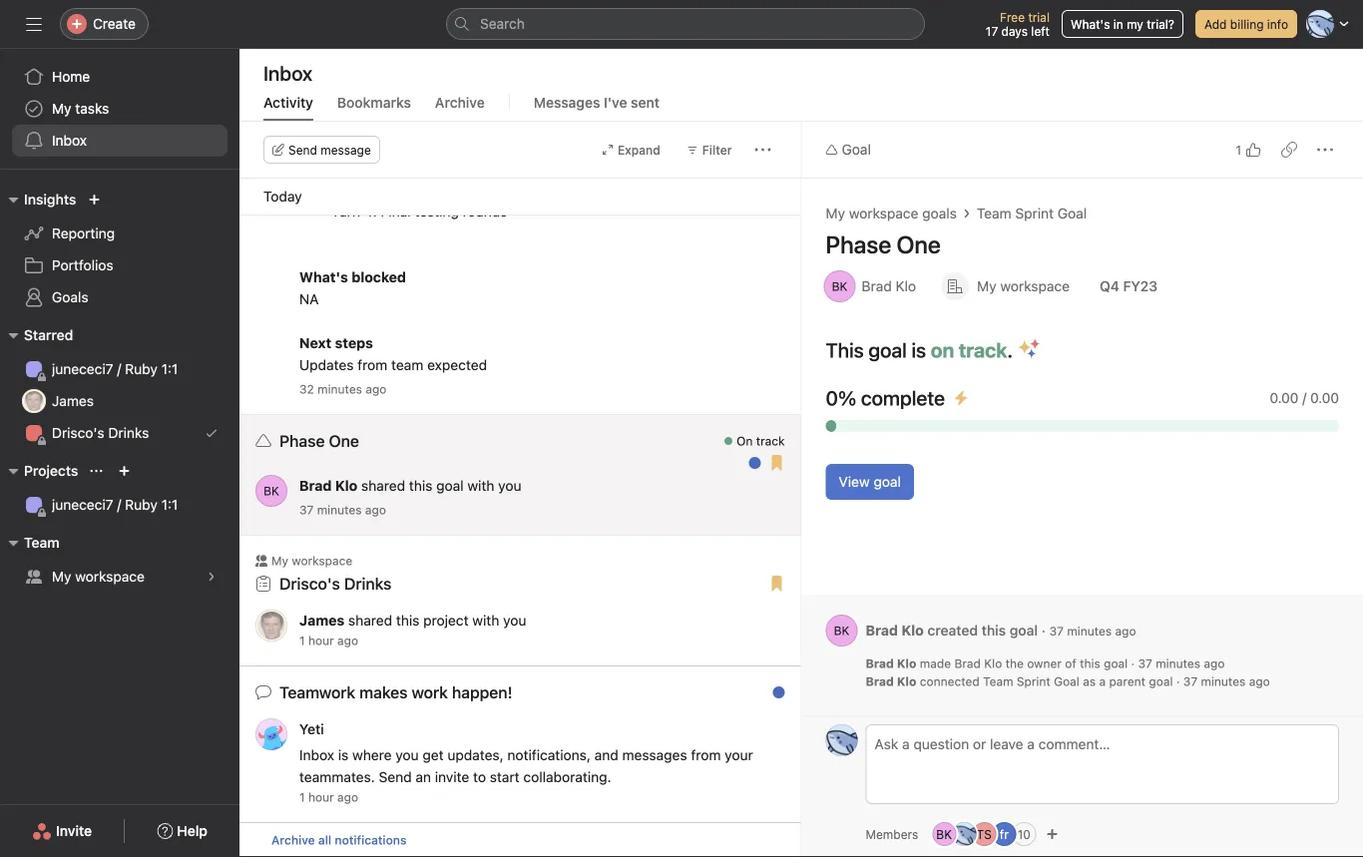Task type: vqa. For each thing, say whether or not it's contained in the screenshot.
Asana to the right
no



Task type: describe. For each thing, give the bounding box(es) containing it.
32 minutes ago
[[299, 382, 387, 396]]

yeti
[[299, 721, 324, 738]]

ra button
[[826, 725, 858, 757]]

my up drisco's drinks
[[271, 554, 288, 568]]

created
[[928, 622, 978, 638]]

in
[[1114, 17, 1124, 31]]

remove from bookmarks image
[[731, 438, 747, 454]]

1 inside 'james shared this project with you 1 hour ago'
[[299, 634, 305, 648]]

what's for what's blocked na
[[299, 269, 348, 285]]

what's for what's in my trial?
[[1071, 17, 1110, 31]]

what's in my trial?
[[1071, 17, 1175, 31]]

fy23
[[1123, 278, 1158, 294]]

goal inside button
[[874, 474, 901, 490]]

my workspace button
[[932, 268, 1079, 304]]

messages i've sent
[[534, 94, 660, 111]]

and
[[595, 747, 619, 763]]

what's in my trial? button
[[1062, 10, 1184, 38]]

add billing info
[[1205, 17, 1288, 31]]

home
[[52, 68, 90, 85]]

my tasks
[[52, 100, 109, 117]]

filter button
[[678, 136, 741, 164]]

goals link
[[12, 281, 228, 313]]

updates
[[299, 357, 354, 373]]

bookmarks link
[[337, 94, 411, 121]]

you inside the 'yeti inbox is where you get updates, notifications, and messages from your teammates. send an invite to start collaborating. 1 hour ago'
[[396, 747, 419, 763]]

this inside brad klo made brad klo the owner of this goal · 37 minutes ago brad klo connected team sprint goal as a parent goal · 37 minutes ago
[[1080, 657, 1101, 671]]

free trial 17 days left
[[986, 10, 1050, 38]]

1 vertical spatial ·
[[1131, 657, 1135, 671]]

goal inside team sprint goal link
[[1058, 205, 1087, 222]]

0% complete
[[826, 386, 945, 410]]

reporting
[[52, 225, 115, 242]]

show options, current sort, top image
[[90, 465, 102, 477]]

connected
[[920, 675, 980, 689]]

klo for brad klo made brad klo the owner of this goal · 37 minutes ago brad klo connected team sprint goal as a parent goal · 37 minutes ago
[[897, 657, 917, 671]]

my workspace goals link
[[826, 203, 957, 225]]

drisco's drinks
[[52, 425, 149, 441]]

2 archive notification image from the top
[[763, 559, 779, 575]]

brad up connected
[[955, 657, 981, 671]]

free
[[1000, 10, 1025, 24]]

/ for junececi7 / ruby 1:1 "link" within projects element
[[117, 497, 121, 513]]

na
[[299, 291, 319, 307]]

with inside 'brad klo shared this goal with you 37 minutes ago'
[[468, 478, 494, 494]]

projects button
[[0, 459, 78, 483]]

brad klo created this goal · 37 minutes ago
[[866, 622, 1136, 638]]

q4 fy23
[[1100, 278, 1158, 294]]

0 vertical spatial sprint
[[1015, 205, 1054, 222]]

expand button
[[593, 136, 670, 164]]

next
[[299, 335, 332, 351]]

my workspace for "my workspace" link
[[52, 568, 145, 585]]

insights button
[[0, 188, 76, 212]]

my for "my workspace" link
[[52, 568, 71, 585]]

billing
[[1230, 17, 1264, 31]]

minutes inside 'brad klo shared this goal with you 37 minutes ago'
[[317, 503, 362, 517]]

junececi7 inside projects element
[[52, 497, 113, 513]]

james link
[[299, 612, 345, 629]]

turn
[[331, 203, 360, 220]]

32
[[299, 382, 314, 396]]

search list box
[[446, 8, 925, 40]]

shared inside 'brad klo shared this goal with you 37 minutes ago'
[[361, 478, 405, 494]]

teams element
[[0, 525, 240, 597]]

copy goal link image
[[1281, 142, 1297, 158]]

your
[[725, 747, 753, 763]]

team
[[391, 357, 424, 373]]

invite button
[[19, 813, 105, 849]]

send inside the 'yeti inbox is where you get updates, notifications, and messages from your teammates. send an invite to start collaborating. 1 hour ago'
[[379, 769, 412, 785]]

junececi7 inside 'starred' element
[[52, 361, 113, 377]]

i've
[[604, 94, 627, 111]]

brad klo link for connected
[[866, 675, 917, 689]]

team sprint goal link
[[977, 203, 1087, 225]]

yeti inbox is where you get updates, notifications, and messages from your teammates. send an invite to start collaborating. 1 hour ago
[[299, 721, 757, 804]]

invite
[[56, 823, 92, 839]]

klo for brad klo created this goal · 37 minutes ago
[[902, 622, 924, 638]]

this inside 'brad klo shared this goal with you 37 minutes ago'
[[409, 478, 433, 494]]

1 inside the 'yeti inbox is where you get updates, notifications, and messages from your teammates. send an invite to start collaborating. 1 hour ago'
[[299, 790, 305, 804]]

as
[[1083, 675, 1096, 689]]

my workspace goals
[[826, 205, 957, 222]]

add billing info button
[[1196, 10, 1297, 38]]

shared inside 'james shared this project with you 1 hour ago'
[[348, 612, 392, 629]]

blocked
[[352, 269, 406, 285]]

goal inside brad klo made brad klo the owner of this goal · 37 minutes ago brad klo connected team sprint goal as a parent goal · 37 minutes ago
[[1054, 675, 1080, 689]]

left
[[1031, 24, 1050, 38]]

parent
[[1109, 675, 1146, 689]]

phase
[[826, 231, 892, 258]]

q4
[[1100, 278, 1120, 294]]

with inside 'james shared this project with you 1 hour ago'
[[472, 612, 499, 629]]

today
[[263, 188, 302, 205]]

from inside next steps updates from team expected
[[358, 357, 388, 373]]

global element
[[0, 49, 240, 169]]

brad for brad klo made brad klo the owner of this goal · 37 minutes ago brad klo connected team sprint goal as a parent goal · 37 minutes ago
[[866, 657, 894, 671]]

testing
[[415, 203, 459, 220]]

brad klo link for made
[[866, 657, 917, 671]]

more actions image
[[1317, 142, 1333, 158]]

ja inside 'starred' element
[[27, 394, 40, 408]]

expand
[[618, 143, 661, 157]]

my workspace link
[[12, 561, 228, 593]]

team inside brad klo made brad klo the owner of this goal · 37 minutes ago brad klo connected team sprint goal as a parent goal · 37 minutes ago
[[983, 675, 1014, 689]]

more actions image
[[755, 142, 771, 158]]

ja button
[[255, 610, 287, 642]]

search button
[[446, 8, 925, 40]]

2 horizontal spatial ·
[[1177, 675, 1180, 689]]

next steps updates from team expected
[[299, 335, 487, 373]]

bk button for shared
[[255, 475, 287, 507]]

projects element
[[0, 453, 240, 525]]

hour inside 'james shared this project with you 1 hour ago'
[[308, 634, 334, 648]]

brad for brad klo created this goal · 37 minutes ago
[[866, 622, 898, 638]]

reporting link
[[12, 218, 228, 250]]

drinks
[[108, 425, 149, 441]]

messages i've sent link
[[534, 94, 660, 121]]

you inside 'james shared this project with you 1 hour ago'
[[503, 612, 526, 629]]

on
[[737, 434, 753, 448]]

starred button
[[0, 323, 73, 347]]

brad klo made brad klo the owner of this goal · 37 minutes ago brad klo connected team sprint goal as a parent goal · 37 minutes ago
[[866, 657, 1270, 689]]

37 inside 'brad klo shared this goal with you 37 minutes ago'
[[299, 503, 314, 517]]

37 right parent
[[1183, 675, 1198, 689]]

expected
[[427, 357, 487, 373]]

my workspace for my workspace dropdown button
[[977, 278, 1070, 294]]

phase one
[[826, 231, 941, 258]]

inbox inside inbox link
[[52, 132, 87, 149]]

turn 4: final testing rounds
[[331, 203, 507, 220]]

on
[[931, 338, 954, 362]]

teamwork makes work happen!
[[279, 683, 513, 702]]

minutes inside brad klo created this goal · 37 minutes ago
[[1067, 624, 1112, 638]]

view
[[839, 474, 870, 490]]

james shared this project with you 1 hour ago
[[299, 612, 526, 648]]

1:1 inside 'starred' element
[[161, 361, 178, 377]]

portfolios
[[52, 257, 113, 273]]

archive for archive all notifications
[[271, 833, 315, 847]]

ts
[[977, 827, 992, 841]]

create button
[[60, 8, 149, 40]]

send message
[[288, 143, 371, 157]]

portfolios link
[[12, 250, 228, 281]]

help button
[[144, 813, 220, 849]]

17
[[986, 24, 998, 38]]



Task type: locate. For each thing, give the bounding box(es) containing it.
made
[[920, 657, 951, 671]]

phase one dialog
[[802, 122, 1363, 857]]

my workspace
[[977, 278, 1070, 294], [271, 554, 352, 568], [52, 568, 145, 585]]

archive left the all
[[271, 833, 315, 847]]

notifications
[[335, 833, 407, 847]]

fr
[[1000, 827, 1009, 841]]

0 vertical spatial bk button
[[255, 475, 287, 507]]

team button
[[0, 531, 60, 555]]

is for where
[[338, 747, 349, 763]]

1 vertical spatial what's
[[299, 269, 348, 285]]

0.00
[[1270, 390, 1299, 406], [1310, 390, 1339, 406]]

messages
[[534, 94, 600, 111]]

1 vertical spatial goal
[[1058, 205, 1087, 222]]

brad for brad klo shared this goal with you 37 minutes ago
[[299, 478, 332, 494]]

hour inside the 'yeti inbox is where you get updates, notifications, and messages from your teammates. send an invite to start collaborating. 1 hour ago'
[[308, 790, 334, 804]]

brad klo link
[[299, 478, 357, 494], [866, 622, 924, 638], [866, 657, 917, 671], [866, 675, 917, 689]]

team down the
[[983, 675, 1014, 689]]

starred element
[[0, 317, 240, 453]]

· right parent
[[1177, 675, 1180, 689]]

0 vertical spatial send
[[288, 143, 317, 157]]

tasks
[[75, 100, 109, 117]]

archive notification image
[[763, 690, 779, 706]]

my tasks link
[[12, 93, 228, 125]]

1:1 inside projects element
[[161, 497, 178, 513]]

a
[[1099, 675, 1106, 689]]

brad left created at the bottom right of the page
[[866, 622, 898, 638]]

ra inside ra button
[[834, 734, 850, 748]]

2 vertical spatial you
[[396, 747, 419, 763]]

0 vertical spatial /
[[117, 361, 121, 377]]

bk button for created
[[826, 615, 858, 647]]

37 inside brad klo created this goal · 37 minutes ago
[[1050, 624, 1064, 638]]

workspace inside teams element
[[75, 568, 145, 585]]

junececi7 / ruby 1:1 inside projects element
[[52, 497, 178, 513]]

ruby inside projects element
[[125, 497, 158, 513]]

workspace up the phase one
[[849, 205, 919, 222]]

brad for brad klo
[[862, 278, 892, 294]]

workspace up the .
[[1000, 278, 1070, 294]]

workspace up drisco's drinks
[[292, 554, 352, 568]]

my workspace inside teams element
[[52, 568, 145, 585]]

1:1 up drisco's drinks link
[[161, 361, 178, 377]]

from inside the 'yeti inbox is where you get updates, notifications, and messages from your teammates. send an invite to start collaborating. 1 hour ago'
[[691, 747, 721, 763]]

2 vertical spatial inbox
[[299, 747, 334, 763]]

0 horizontal spatial from
[[358, 357, 388, 373]]

teammates.
[[299, 769, 375, 785]]

track right on
[[756, 434, 785, 448]]

send inside button
[[288, 143, 317, 157]]

brad klo shared this goal with you 37 minutes ago
[[299, 478, 522, 517]]

1 left the copy goal link 'icon'
[[1236, 143, 1242, 157]]

hide sidebar image
[[26, 16, 42, 32]]

2 vertical spatial 1
[[299, 790, 305, 804]]

1 down teammates.
[[299, 790, 305, 804]]

view goal
[[839, 474, 901, 490]]

track right on at the top right of page
[[959, 338, 1007, 362]]

1 vertical spatial with
[[472, 612, 499, 629]]

inbox up activity at the left of page
[[263, 61, 313, 84]]

message
[[321, 143, 371, 157]]

sprint inside brad klo made brad klo the owner of this goal · 37 minutes ago brad klo connected team sprint goal as a parent goal · 37 minutes ago
[[1017, 675, 1051, 689]]

0 vertical spatial archive notification image
[[763, 438, 779, 454]]

klo for brad klo shared this goal with you 37 minutes ago
[[335, 478, 357, 494]]

junececi7 / ruby 1:1 up drisco's drinks link
[[52, 361, 178, 377]]

1 vertical spatial junececi7 / ruby 1:1 link
[[12, 489, 228, 521]]

0 vertical spatial ruby
[[125, 361, 158, 377]]

shared
[[361, 478, 405, 494], [348, 612, 392, 629]]

0 vertical spatial what's
[[1071, 17, 1110, 31]]

brad klo link up made
[[866, 622, 924, 638]]

0 vertical spatial ja
[[27, 394, 40, 408]]

goal up the q4 fy23 dropdown button
[[1058, 205, 1087, 222]]

1 vertical spatial archive notification image
[[763, 559, 779, 575]]

starred
[[24, 327, 73, 343]]

ago inside the 'yeti inbox is where you get updates, notifications, and messages from your teammates. send an invite to start collaborating. 1 hour ago'
[[337, 790, 358, 804]]

my up phase
[[826, 205, 845, 222]]

goal
[[869, 338, 907, 362], [874, 474, 901, 490], [436, 478, 464, 494], [1010, 622, 1038, 638], [1104, 657, 1128, 671], [1149, 675, 1173, 689]]

2 0.00 from the left
[[1310, 390, 1339, 406]]

send
[[288, 143, 317, 157], [379, 769, 412, 785]]

1 vertical spatial ra
[[956, 827, 972, 841]]

my inside dropdown button
[[977, 278, 997, 294]]

1 vertical spatial shared
[[348, 612, 392, 629]]

inbox inside the 'yeti inbox is where you get updates, notifications, and messages from your teammates. send an invite to start collaborating. 1 hour ago'
[[299, 747, 334, 763]]

0 vertical spatial 1
[[1236, 143, 1242, 157]]

team for team sprint goal
[[977, 205, 1012, 222]]

0 horizontal spatial my workspace
[[52, 568, 145, 585]]

1 horizontal spatial 0.00
[[1310, 390, 1339, 406]]

0 vertical spatial 1:1
[[161, 361, 178, 377]]

1 horizontal spatial my workspace
[[271, 554, 352, 568]]

1 button
[[1230, 136, 1268, 164]]

klo left made
[[897, 657, 917, 671]]

2 horizontal spatial my workspace
[[977, 278, 1070, 294]]

this
[[409, 478, 433, 494], [396, 612, 420, 629], [982, 622, 1006, 638], [1080, 657, 1101, 671]]

37 up owner
[[1050, 624, 1064, 638]]

1 vertical spatial you
[[503, 612, 526, 629]]

0 horizontal spatial is
[[338, 747, 349, 763]]

workspace
[[849, 205, 919, 222], [1000, 278, 1070, 294], [292, 554, 352, 568], [75, 568, 145, 585]]

collaborating.
[[523, 769, 611, 785]]

from left your
[[691, 747, 721, 763]]

hour
[[308, 634, 334, 648], [308, 790, 334, 804]]

my
[[1127, 17, 1144, 31]]

1 vertical spatial 1
[[299, 634, 305, 648]]

1 horizontal spatial track
[[959, 338, 1007, 362]]

my for my workspace dropdown button
[[977, 278, 997, 294]]

inbox down yeti
[[299, 747, 334, 763]]

send left an
[[379, 769, 412, 785]]

0 horizontal spatial ra
[[834, 734, 850, 748]]

goal down of
[[1054, 675, 1080, 689]]

my inside global element
[[52, 100, 71, 117]]

notifications,
[[507, 747, 591, 763]]

1 horizontal spatial from
[[691, 747, 721, 763]]

0 vertical spatial junececi7 / ruby 1:1
[[52, 361, 178, 377]]

archive for archive
[[435, 94, 485, 111]]

q4 fy23 button
[[1087, 268, 1171, 304]]

archive right 'bookmarks'
[[435, 94, 485, 111]]

1 vertical spatial ja
[[265, 619, 278, 633]]

what's inside what's blocked na
[[299, 269, 348, 285]]

/ inside 'phase one' dialog
[[1303, 390, 1307, 406]]

brad down phase one link
[[862, 278, 892, 294]]

1 vertical spatial send
[[379, 769, 412, 785]]

1 horizontal spatial ra
[[956, 827, 972, 841]]

1 vertical spatial bk button
[[826, 615, 858, 647]]

klo left created at the bottom right of the page
[[902, 622, 924, 638]]

archive all notifications button
[[240, 823, 801, 857]]

my inside teams element
[[52, 568, 71, 585]]

0 vertical spatial you
[[498, 478, 522, 494]]

klo down one
[[896, 278, 916, 294]]

0 vertical spatial junececi7
[[52, 361, 113, 377]]

junececi7 down show options, current sort, top icon
[[52, 497, 113, 513]]

phase one link
[[826, 231, 941, 258]]

2 junececi7 from the top
[[52, 497, 113, 513]]

drisco's
[[52, 425, 104, 441]]

goal up my workspace goals
[[842, 141, 871, 158]]

sprint up my workspace dropdown button
[[1015, 205, 1054, 222]]

inbox down my tasks
[[52, 132, 87, 149]]

bk
[[832, 279, 848, 293], [264, 484, 279, 498], [834, 624, 850, 638], [937, 827, 952, 841]]

what's blocked na
[[299, 269, 406, 307]]

37 up parent
[[1138, 657, 1153, 671]]

1 vertical spatial archive
[[271, 833, 315, 847]]

new image
[[88, 194, 100, 206]]

trial
[[1028, 10, 1050, 24]]

klo down phase one
[[335, 478, 357, 494]]

brad klo link for shared this goal with you
[[299, 478, 357, 494]]

1 hour from the top
[[308, 634, 334, 648]]

1 vertical spatial team
[[24, 534, 60, 551]]

37 down phase one
[[299, 503, 314, 517]]

0 vertical spatial ra
[[834, 734, 850, 748]]

phase one
[[279, 432, 359, 451]]

2 vertical spatial team
[[983, 675, 1014, 689]]

0 vertical spatial ·
[[1042, 622, 1046, 638]]

final
[[381, 203, 411, 220]]

ja down starred dropdown button
[[27, 394, 40, 408]]

0 vertical spatial james
[[52, 393, 94, 409]]

0 horizontal spatial bk button
[[255, 475, 287, 507]]

0 horizontal spatial archive
[[271, 833, 315, 847]]

1 inside button
[[1236, 143, 1242, 157]]

1 horizontal spatial send
[[379, 769, 412, 785]]

1 archive notification image from the top
[[763, 438, 779, 454]]

0 horizontal spatial ·
[[1042, 622, 1046, 638]]

klo for brad klo
[[896, 278, 916, 294]]

is inside 'phase one' dialog
[[912, 338, 926, 362]]

ja left "james" link
[[265, 619, 278, 633]]

ago inside brad klo created this goal · 37 minutes ago
[[1115, 624, 1136, 638]]

info
[[1267, 17, 1288, 31]]

send message button
[[263, 136, 380, 164]]

2 vertical spatial /
[[117, 497, 121, 513]]

inbox link
[[12, 125, 228, 157]]

1 vertical spatial from
[[691, 747, 721, 763]]

junececi7 / ruby 1:1 for junececi7 / ruby 1:1 "link" within projects element
[[52, 497, 178, 513]]

my workspace up the .
[[977, 278, 1070, 294]]

james inside 'starred' element
[[52, 393, 94, 409]]

0 horizontal spatial track
[[756, 434, 785, 448]]

· up owner
[[1042, 622, 1046, 638]]

brad klo link left connected
[[866, 675, 917, 689]]

0 vertical spatial archive
[[435, 94, 485, 111]]

add member image
[[1046, 828, 1058, 840]]

0.00 / 0.00
[[1270, 390, 1339, 406]]

team for team
[[24, 534, 60, 551]]

junececi7 / ruby 1:1 link inside 'starred' element
[[12, 353, 228, 385]]

sprint down owner
[[1017, 675, 1051, 689]]

with
[[468, 478, 494, 494], [472, 612, 499, 629]]

you inside 'brad klo shared this goal with you 37 minutes ago'
[[498, 478, 522, 494]]

my workspace up drisco's drinks
[[271, 554, 352, 568]]

james up drisco's
[[52, 393, 94, 409]]

/ inside 'starred' element
[[117, 361, 121, 377]]

1 horizontal spatial ·
[[1131, 657, 1135, 671]]

brad klo link left made
[[866, 657, 917, 671]]

1 horizontal spatial is
[[912, 338, 926, 362]]

project
[[423, 612, 469, 629]]

home link
[[12, 61, 228, 93]]

1 ruby from the top
[[125, 361, 158, 377]]

2 vertical spatial ·
[[1177, 675, 1180, 689]]

my left tasks at the top left of page
[[52, 100, 71, 117]]

view goal button
[[826, 464, 914, 500]]

archive notification image
[[763, 438, 779, 454], [763, 559, 779, 575]]

ja inside "button"
[[265, 619, 278, 633]]

klo left the
[[984, 657, 1002, 671]]

1 junececi7 / ruby 1:1 link from the top
[[12, 353, 228, 385]]

1 down "james" link
[[299, 634, 305, 648]]

insights element
[[0, 182, 240, 317]]

is for on
[[912, 338, 926, 362]]

brad inside 'brad klo shared this goal with you 37 minutes ago'
[[299, 478, 332, 494]]

2 vertical spatial goal
[[1054, 675, 1080, 689]]

/ for junececi7 / ruby 1:1 "link" in the 'starred' element
[[117, 361, 121, 377]]

1 horizontal spatial bk button
[[826, 615, 858, 647]]

klo
[[896, 278, 916, 294], [335, 478, 357, 494], [902, 622, 924, 638], [897, 657, 917, 671], [984, 657, 1002, 671], [897, 675, 917, 689]]

team down projects dropdown button
[[24, 534, 60, 551]]

hour down teammates.
[[308, 790, 334, 804]]

2 junececi7 / ruby 1:1 link from the top
[[12, 489, 228, 521]]

ruby inside 'starred' element
[[125, 361, 158, 377]]

james
[[52, 393, 94, 409], [299, 612, 345, 629]]

makes
[[359, 683, 408, 702]]

ago inside 'james shared this project with you 1 hour ago'
[[337, 634, 358, 648]]

klo inside 'brad klo shared this goal with you 37 minutes ago'
[[335, 478, 357, 494]]

brad
[[862, 278, 892, 294], [299, 478, 332, 494], [866, 622, 898, 638], [866, 657, 894, 671], [955, 657, 981, 671], [866, 675, 894, 689]]

goals
[[52, 289, 88, 305]]

0 vertical spatial inbox
[[263, 61, 313, 84]]

0 vertical spatial shared
[[361, 478, 405, 494]]

team right "goals"
[[977, 205, 1012, 222]]

1 vertical spatial james
[[299, 612, 345, 629]]

is left on at the top right of page
[[912, 338, 926, 362]]

brad left connected
[[866, 675, 894, 689]]

workspace down projects element
[[75, 568, 145, 585]]

0 vertical spatial team
[[977, 205, 1012, 222]]

archive
[[435, 94, 485, 111], [271, 833, 315, 847]]

1:1 up teams element
[[161, 497, 178, 513]]

1 vertical spatial track
[[756, 434, 785, 448]]

2 ruby from the top
[[125, 497, 158, 513]]

2 hour from the top
[[308, 790, 334, 804]]

2 junececi7 / ruby 1:1 from the top
[[52, 497, 178, 513]]

rounds
[[463, 203, 507, 220]]

projects
[[24, 463, 78, 479]]

1 vertical spatial inbox
[[52, 132, 87, 149]]

1 vertical spatial /
[[1303, 390, 1307, 406]]

1 horizontal spatial archive
[[435, 94, 485, 111]]

of
[[1065, 657, 1077, 671]]

2 1:1 from the top
[[161, 497, 178, 513]]

my down team dropdown button
[[52, 568, 71, 585]]

is inside the 'yeti inbox is where you get updates, notifications, and messages from your teammates. send an invite to start collaborating. 1 hour ago'
[[338, 747, 349, 763]]

1 horizontal spatial james
[[299, 612, 345, 629]]

from down steps
[[358, 357, 388, 373]]

brad klo link down phase one
[[299, 478, 357, 494]]

junececi7 / ruby 1:1 link down new project or portfolio 'icon'
[[12, 489, 228, 521]]

1 vertical spatial ruby
[[125, 497, 158, 513]]

from
[[358, 357, 388, 373], [691, 747, 721, 763]]

what's up na
[[299, 269, 348, 285]]

track inside 'phase one' dialog
[[959, 338, 1007, 362]]

my for my tasks link
[[52, 100, 71, 117]]

james inside 'james shared this project with you 1 hour ago'
[[299, 612, 345, 629]]

0 vertical spatial junececi7 / ruby 1:1 link
[[12, 353, 228, 385]]

my workspace inside dropdown button
[[977, 278, 1070, 294]]

goal inside 'brad klo shared this goal with you 37 minutes ago'
[[436, 478, 464, 494]]

brad left made
[[866, 657, 894, 671]]

0 horizontal spatial what's
[[299, 269, 348, 285]]

1 1:1 from the top
[[161, 361, 178, 377]]

0 vertical spatial with
[[468, 478, 494, 494]]

sprint
[[1015, 205, 1054, 222], [1017, 675, 1051, 689]]

1 junececi7 / ruby 1:1 from the top
[[52, 361, 178, 377]]

1 vertical spatial sprint
[[1017, 675, 1051, 689]]

members
[[866, 827, 918, 841]]

1 horizontal spatial ja
[[265, 619, 278, 633]]

junececi7 down 'starred'
[[52, 361, 113, 377]]

owner
[[1027, 657, 1062, 671]]

0 vertical spatial track
[[959, 338, 1007, 362]]

0 vertical spatial is
[[912, 338, 926, 362]]

updates,
[[448, 747, 504, 763]]

what's inside button
[[1071, 17, 1110, 31]]

1 0.00 from the left
[[1270, 390, 1299, 406]]

work happen!
[[412, 683, 513, 702]]

what's left the in at the top right of page
[[1071, 17, 1110, 31]]

messages
[[622, 747, 687, 763]]

on track
[[737, 434, 785, 448]]

junececi7 / ruby 1:1 down new project or portfolio 'icon'
[[52, 497, 178, 513]]

klo left connected
[[897, 675, 917, 689]]

1 vertical spatial is
[[338, 747, 349, 763]]

· up parent
[[1131, 657, 1135, 671]]

/ inside projects element
[[117, 497, 121, 513]]

see details, my workspace image
[[206, 571, 218, 583]]

junececi7 / ruby 1:1
[[52, 361, 178, 377], [52, 497, 178, 513]]

ruby up drinks
[[125, 361, 158, 377]]

my workspace down team dropdown button
[[52, 568, 145, 585]]

james down drisco's drinks
[[299, 612, 345, 629]]

team inside dropdown button
[[24, 534, 60, 551]]

bookmarks
[[337, 94, 411, 111]]

1 vertical spatial junececi7 / ruby 1:1
[[52, 497, 178, 513]]

0 horizontal spatial james
[[52, 393, 94, 409]]

is up teammates.
[[338, 747, 349, 763]]

junececi7 / ruby 1:1 link inside projects element
[[12, 489, 228, 521]]

ago inside 'brad klo shared this goal with you 37 minutes ago'
[[365, 503, 386, 517]]

brad down phase one
[[299, 478, 332, 494]]

this inside 'james shared this project with you 1 hour ago'
[[396, 612, 420, 629]]

junececi7 / ruby 1:1 for junececi7 / ruby 1:1 "link" in the 'starred' element
[[52, 361, 178, 377]]

hour down "james" link
[[308, 634, 334, 648]]

track
[[959, 338, 1007, 362], [756, 434, 785, 448]]

ruby down new project or portfolio 'icon'
[[125, 497, 158, 513]]

archive inside button
[[271, 833, 315, 847]]

0 vertical spatial from
[[358, 357, 388, 373]]

1 horizontal spatial what's
[[1071, 17, 1110, 31]]

1 vertical spatial 1:1
[[161, 497, 178, 513]]

0 horizontal spatial send
[[288, 143, 317, 157]]

drisco's drinks
[[279, 574, 392, 593]]

james for james shared this project with you 1 hour ago
[[299, 612, 345, 629]]

days
[[1002, 24, 1028, 38]]

workspace inside dropdown button
[[1000, 278, 1070, 294]]

0 horizontal spatial ja
[[27, 394, 40, 408]]

new project or portfolio image
[[118, 465, 130, 477]]

my down team sprint goal link
[[977, 278, 997, 294]]

junececi7 / ruby 1:1 inside 'starred' element
[[52, 361, 178, 377]]

bk button
[[255, 475, 287, 507], [826, 615, 858, 647]]

send left message
[[288, 143, 317, 157]]

1 vertical spatial junececi7
[[52, 497, 113, 513]]

1 junececi7 from the top
[[52, 361, 113, 377]]

steps
[[335, 335, 373, 351]]

junececi7 / ruby 1:1 link up drisco's drinks link
[[12, 353, 228, 385]]

1 vertical spatial hour
[[308, 790, 334, 804]]

james for james
[[52, 393, 94, 409]]

activity
[[263, 94, 313, 111]]

0 vertical spatial hour
[[308, 634, 334, 648]]

0 horizontal spatial 0.00
[[1270, 390, 1299, 406]]

0 vertical spatial goal
[[842, 141, 871, 158]]



